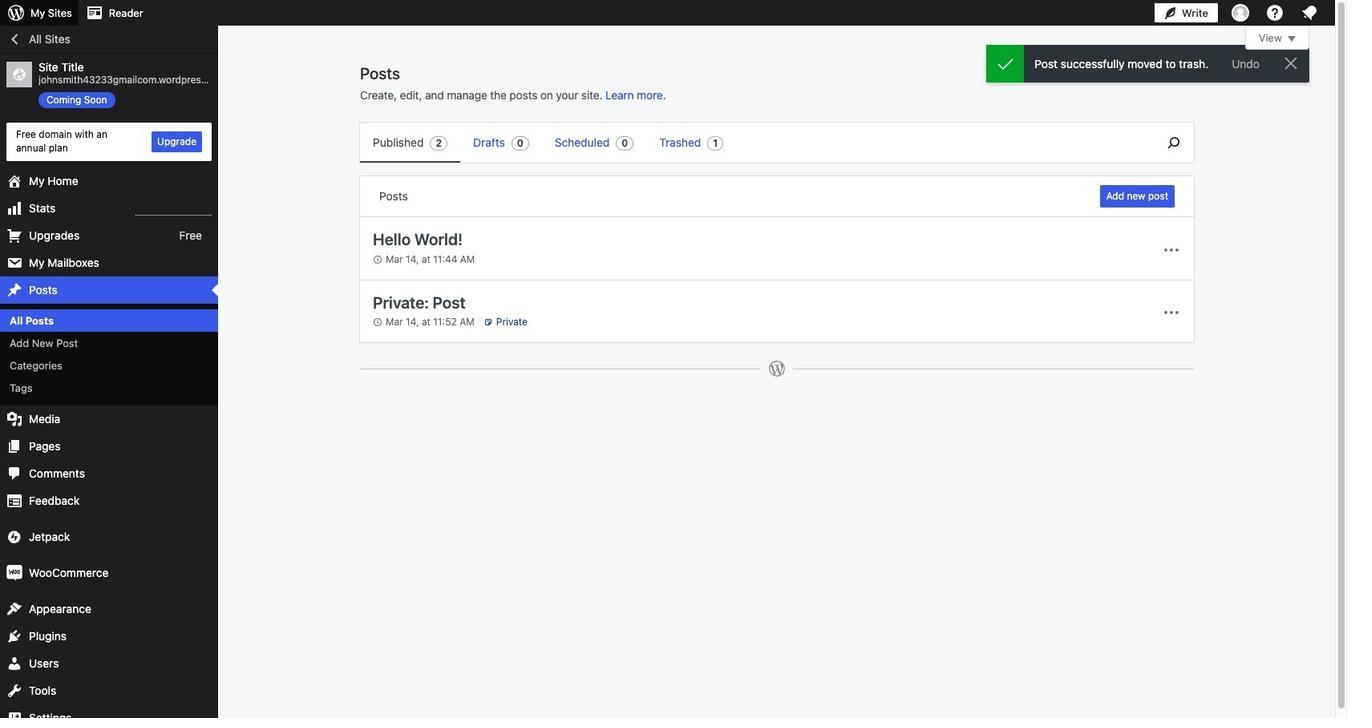 Task type: describe. For each thing, give the bounding box(es) containing it.
closed image
[[1288, 36, 1296, 42]]

notice status
[[987, 45, 1310, 83]]

manage your notifications image
[[1301, 3, 1320, 22]]

open search image
[[1154, 133, 1195, 152]]

highest hourly views 0 image
[[136, 205, 212, 215]]



Task type: vqa. For each thing, say whether or not it's contained in the screenshot.
Task enabled Icon to the bottom
no



Task type: locate. For each thing, give the bounding box(es) containing it.
img image
[[6, 530, 22, 546], [6, 566, 22, 582]]

1 img image from the top
[[6, 530, 22, 546]]

toggle menu image
[[1163, 304, 1182, 323]]

main content
[[359, 26, 1310, 394]]

toggle menu image
[[1163, 241, 1182, 260]]

dismiss image
[[1282, 54, 1301, 73]]

0 vertical spatial img image
[[6, 530, 22, 546]]

menu
[[360, 123, 1146, 163]]

2 img image from the top
[[6, 566, 22, 582]]

1 vertical spatial img image
[[6, 566, 22, 582]]

None search field
[[1154, 123, 1195, 163]]

my profile image
[[1232, 4, 1250, 22]]

help image
[[1266, 3, 1285, 22]]



